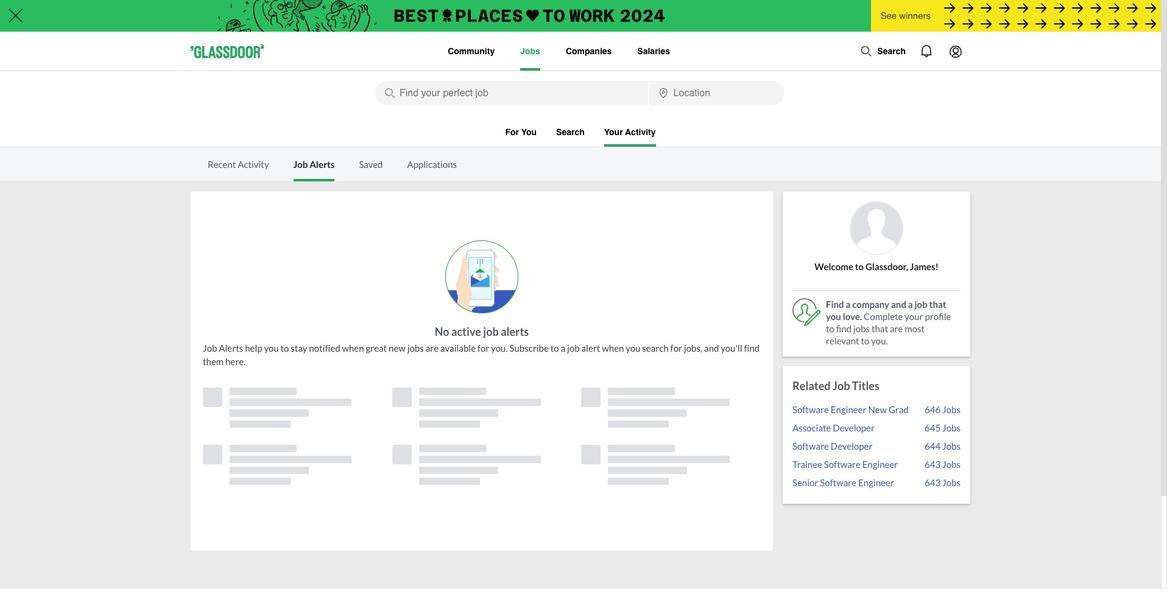 Task type: vqa. For each thing, say whether or not it's contained in the screenshot.


Task type: describe. For each thing, give the bounding box(es) containing it.
no active job alerts job alerts help you to stay notified when great new jobs are available for you. subscribe to a job alert when you search for jobs, and you'll find them here.
[[203, 325, 760, 367]]

645
[[925, 423, 941, 434]]

644
[[925, 441, 941, 452]]

your activity link
[[604, 127, 656, 147]]

0 vertical spatial engineer
[[831, 404, 866, 415]]

recent activity link
[[208, 159, 269, 170]]

jobs for software developer
[[942, 441, 961, 452]]

relevant
[[826, 336, 859, 347]]

your activity
[[604, 127, 656, 137]]

most
[[905, 323, 925, 334]]

activity for your activity
[[625, 127, 656, 137]]

new inside no active job alerts job alerts help you to stay notified when great new jobs are available for you. subscribe to a job alert when you search for jobs, and you'll find them here.
[[389, 343, 406, 354]]

1 vertical spatial job
[[483, 325, 499, 339]]

and inside find a company and a job that you love.
[[891, 299, 906, 310]]

to left "stay"
[[280, 343, 289, 354]]

welcome to glassdoor, james!
[[814, 261, 939, 272]]

see winners
[[880, 10, 931, 21]]

trainee
[[792, 459, 822, 470]]

profile
[[925, 311, 951, 322]]

job inside no active job alerts job alerts help you to stay notified when great new jobs are available for you. subscribe to a job alert when you search for jobs, and you'll find them here.
[[203, 343, 217, 354]]

here.
[[225, 356, 246, 367]]

no
[[435, 325, 449, 339]]

help
[[245, 343, 262, 354]]

search inside button
[[877, 46, 906, 56]]

to right "welcome"
[[855, 261, 864, 272]]

developer for associate developer
[[833, 423, 875, 434]]

company
[[852, 299, 889, 310]]

644 jobs
[[925, 441, 961, 452]]

643 jobs for trainee software engineer
[[925, 459, 961, 470]]

you'll
[[721, 343, 742, 354]]

to right subscribe
[[550, 343, 559, 354]]

646
[[925, 404, 941, 415]]

you for find
[[826, 311, 841, 322]]

jobs for trainee software engineer
[[942, 459, 961, 470]]

find
[[826, 299, 844, 310]]

stay
[[291, 343, 307, 354]]

jobs inside complete your profile to find jobs that are most relevant to you.
[[853, 323, 870, 334]]

job alerts link
[[293, 159, 335, 182]]

complete
[[864, 311, 903, 322]]

you for no
[[264, 343, 279, 354]]

subscribe
[[510, 343, 549, 354]]

and inside no active job alerts job alerts help you to stay notified when great new jobs are available for you. subscribe to a job alert when you search for jobs, and you'll find them here.
[[704, 343, 719, 354]]

none field search keyword
[[375, 81, 648, 105]]

you. inside no active job alerts job alerts help you to stay notified when great new jobs are available for you. subscribe to a job alert when you search for jobs, and you'll find them here.
[[491, 343, 508, 354]]

1 for from the left
[[478, 343, 489, 354]]

are inside no active job alerts job alerts help you to stay notified when great new jobs are available for you. subscribe to a job alert when you search for jobs, and you'll find them here.
[[426, 343, 439, 354]]

your
[[604, 127, 623, 137]]

companies
[[566, 46, 612, 56]]

recent activity
[[208, 159, 269, 170]]

1 vertical spatial search
[[556, 127, 585, 137]]

job inside find a company and a job that you love.
[[915, 299, 927, 310]]

search link
[[556, 127, 585, 144]]

you. inside complete your profile to find jobs that are most relevant to you.
[[871, 336, 888, 347]]

jobs for software engineer new grad
[[942, 404, 961, 415]]

jobs,
[[684, 343, 702, 354]]

activity for recent activity
[[238, 159, 269, 170]]

2 vertical spatial job
[[567, 343, 580, 354]]

saved
[[359, 159, 383, 170]]

them
[[203, 356, 224, 367]]

active
[[451, 325, 481, 339]]

related job titles
[[792, 379, 879, 393]]

james!
[[910, 261, 939, 272]]



Task type: locate. For each thing, give the bounding box(es) containing it.
great
[[366, 343, 387, 354]]

1 horizontal spatial a
[[846, 299, 851, 310]]

0 horizontal spatial none field
[[375, 81, 648, 105]]

1 vertical spatial new
[[868, 404, 887, 415]]

0 vertical spatial job
[[915, 299, 927, 310]]

1 vertical spatial 643 jobs
[[925, 478, 961, 489]]

salaries
[[637, 46, 670, 56]]

646 jobs
[[925, 404, 961, 415]]

643 for senior software engineer
[[925, 478, 941, 489]]

for down active
[[478, 343, 489, 354]]

complete your profile to find jobs that are most relevant to you.
[[826, 311, 951, 347]]

2 horizontal spatial you
[[826, 311, 841, 322]]

you. down complete
[[871, 336, 888, 347]]

a
[[846, 299, 851, 310], [908, 299, 913, 310], [561, 343, 565, 354]]

for you link
[[505, 127, 537, 144]]

for you
[[505, 127, 537, 137]]

see winners link
[[871, 0, 1161, 32]]

welcome
[[814, 261, 853, 272]]

that up profile at the right of page
[[929, 299, 946, 310]]

a inside no active job alerts job alerts help you to stay notified when great new jobs are available for you. subscribe to a job alert when you search for jobs, and you'll find them here.
[[561, 343, 565, 354]]

0 horizontal spatial search
[[556, 127, 585, 137]]

0 horizontal spatial that
[[872, 323, 888, 334]]

0 horizontal spatial job
[[483, 325, 499, 339]]

0 vertical spatial 643
[[925, 459, 941, 470]]

and
[[891, 299, 906, 310], [704, 343, 719, 354]]

glassdoor,
[[866, 261, 908, 272]]

2 643 from the top
[[925, 478, 941, 489]]

0 horizontal spatial are
[[426, 343, 439, 354]]

0 vertical spatial activity
[[625, 127, 656, 137]]

1 horizontal spatial when
[[602, 343, 624, 354]]

you down find on the bottom of the page
[[826, 311, 841, 322]]

developer for software developer
[[831, 441, 873, 452]]

job up your
[[915, 299, 927, 310]]

job left alerts
[[483, 325, 499, 339]]

and right jobs,
[[704, 343, 719, 354]]

0 vertical spatial 643 jobs
[[925, 459, 961, 470]]

engineer up senior software engineer
[[862, 459, 898, 470]]

associate
[[792, 423, 831, 434]]

to up relevant
[[826, 323, 834, 334]]

new
[[389, 343, 406, 354], [868, 404, 887, 415]]

developer up the trainee software engineer
[[831, 441, 873, 452]]

to
[[855, 261, 864, 272], [826, 323, 834, 334], [861, 336, 869, 347], [280, 343, 289, 354], [550, 343, 559, 354]]

643
[[925, 459, 941, 470], [925, 478, 941, 489]]

job alerts
[[293, 159, 335, 170]]

1 vertical spatial developer
[[831, 441, 873, 452]]

engineer up associate developer
[[831, 404, 866, 415]]

a left alert
[[561, 343, 565, 354]]

search down see
[[877, 46, 906, 56]]

0 horizontal spatial when
[[342, 343, 364, 354]]

activity
[[625, 127, 656, 137], [238, 159, 269, 170]]

1 vertical spatial and
[[704, 343, 719, 354]]

a up your
[[908, 299, 913, 310]]

0 vertical spatial developer
[[833, 423, 875, 434]]

software developer
[[792, 441, 873, 452]]

to right relevant
[[861, 336, 869, 347]]

0 horizontal spatial activity
[[238, 159, 269, 170]]

1 horizontal spatial activity
[[625, 127, 656, 137]]

643 jobs
[[925, 459, 961, 470], [925, 478, 961, 489]]

grad
[[889, 404, 909, 415]]

1 vertical spatial jobs
[[407, 343, 424, 354]]

see
[[880, 10, 897, 21]]

1 horizontal spatial search
[[877, 46, 906, 56]]

lottie animation container image
[[912, 37, 941, 66], [941, 37, 970, 66], [860, 45, 872, 57], [860, 45, 872, 57]]

2 vertical spatial engineer
[[858, 478, 894, 489]]

jobs
[[853, 323, 870, 334], [407, 343, 424, 354]]

applications link
[[407, 159, 457, 170]]

none field search location
[[649, 81, 785, 105]]

1 horizontal spatial job
[[293, 159, 308, 170]]

job
[[293, 159, 308, 170], [203, 343, 217, 354], [833, 379, 850, 393]]

1 vertical spatial 643
[[925, 478, 941, 489]]

job left alert
[[567, 343, 580, 354]]

that inside find a company and a job that you love.
[[929, 299, 946, 310]]

you
[[521, 127, 537, 137]]

find inside complete your profile to find jobs that are most relevant to you.
[[836, 323, 852, 334]]

0 vertical spatial and
[[891, 299, 906, 310]]

search button
[[854, 39, 912, 63]]

2 none field from the left
[[649, 81, 785, 105]]

0 horizontal spatial jobs
[[407, 343, 424, 354]]

search
[[642, 343, 669, 354]]

engineer
[[831, 404, 866, 415], [862, 459, 898, 470], [858, 478, 894, 489]]

0 horizontal spatial new
[[389, 343, 406, 354]]

1 vertical spatial are
[[426, 343, 439, 354]]

jobs for associate developer
[[942, 423, 961, 434]]

engineer for senior software engineer
[[858, 478, 894, 489]]

1 horizontal spatial you.
[[871, 336, 888, 347]]

when right alert
[[602, 343, 624, 354]]

are inside complete your profile to find jobs that are most relevant to you.
[[890, 323, 903, 334]]

2 vertical spatial job
[[833, 379, 850, 393]]

that down complete
[[872, 323, 888, 334]]

you left search
[[626, 343, 640, 354]]

trainee software engineer
[[792, 459, 898, 470]]

alerts up the here. on the left bottom of the page
[[219, 343, 243, 354]]

jobs link
[[520, 32, 540, 71]]

that inside complete your profile to find jobs that are most relevant to you.
[[872, 323, 888, 334]]

0 vertical spatial job
[[293, 159, 308, 170]]

senior software engineer
[[792, 478, 894, 489]]

1 vertical spatial engineer
[[862, 459, 898, 470]]

engineer for trainee software engineer
[[862, 459, 898, 470]]

Search location field
[[649, 81, 785, 105]]

0 horizontal spatial a
[[561, 343, 565, 354]]

search right you
[[556, 127, 585, 137]]

1 horizontal spatial alerts
[[310, 159, 335, 170]]

2 when from the left
[[602, 343, 624, 354]]

new right the great at the bottom left
[[389, 343, 406, 354]]

for left jobs,
[[670, 343, 682, 354]]

1 horizontal spatial find
[[836, 323, 852, 334]]

find inside no active job alerts job alerts help you to stay notified when great new jobs are available for you. subscribe to a job alert when you search for jobs, and you'll find them here.
[[744, 343, 760, 354]]

for
[[478, 343, 489, 354], [670, 343, 682, 354]]

software
[[792, 404, 829, 415], [792, 441, 829, 452], [824, 459, 861, 470], [820, 478, 857, 489]]

for
[[505, 127, 519, 137]]

software up associate
[[792, 404, 829, 415]]

you right help
[[264, 343, 279, 354]]

when left the great at the bottom left
[[342, 343, 364, 354]]

1 vertical spatial find
[[744, 343, 760, 354]]

jobs
[[520, 46, 540, 56], [942, 404, 961, 415], [942, 423, 961, 434], [942, 441, 961, 452], [942, 459, 961, 470], [942, 478, 961, 489]]

and up your
[[891, 299, 906, 310]]

love.
[[843, 311, 862, 322]]

that for jobs
[[872, 323, 888, 334]]

developer
[[833, 423, 875, 434], [831, 441, 873, 452]]

Search keyword field
[[375, 81, 648, 105]]

0 vertical spatial jobs
[[853, 323, 870, 334]]

notified
[[309, 343, 340, 354]]

0 horizontal spatial job
[[203, 343, 217, 354]]

0 horizontal spatial and
[[704, 343, 719, 354]]

associate developer
[[792, 423, 875, 434]]

that for job
[[929, 299, 946, 310]]

find up relevant
[[836, 323, 852, 334]]

senior
[[792, 478, 818, 489]]

find right you'll
[[744, 343, 760, 354]]

2 horizontal spatial job
[[915, 299, 927, 310]]

jobs right the great at the bottom left
[[407, 343, 424, 354]]

alerts
[[310, 159, 335, 170], [219, 343, 243, 354]]

alert
[[581, 343, 600, 354]]

winners
[[899, 10, 931, 21]]

0 vertical spatial search
[[877, 46, 906, 56]]

1 vertical spatial activity
[[238, 159, 269, 170]]

activity right recent
[[238, 159, 269, 170]]

1 horizontal spatial and
[[891, 299, 906, 310]]

available
[[440, 343, 476, 354]]

1 horizontal spatial new
[[868, 404, 887, 415]]

1 horizontal spatial jobs
[[853, 323, 870, 334]]

1 horizontal spatial for
[[670, 343, 682, 354]]

software up senior software engineer
[[824, 459, 861, 470]]

software engineer new grad
[[792, 404, 909, 415]]

you
[[826, 311, 841, 322], [264, 343, 279, 354], [626, 343, 640, 354]]

titles
[[852, 379, 879, 393]]

related
[[792, 379, 831, 393]]

1 when from the left
[[342, 343, 364, 354]]

2 for from the left
[[670, 343, 682, 354]]

search
[[877, 46, 906, 56], [556, 127, 585, 137]]

0 horizontal spatial for
[[478, 343, 489, 354]]

1 horizontal spatial none field
[[649, 81, 785, 105]]

alerts
[[501, 325, 529, 339]]

None field
[[375, 81, 648, 105], [649, 81, 785, 105]]

0 vertical spatial new
[[389, 343, 406, 354]]

are
[[890, 323, 903, 334], [426, 343, 439, 354]]

0 vertical spatial are
[[890, 323, 903, 334]]

you inside find a company and a job that you love.
[[826, 311, 841, 322]]

jobs inside no active job alerts job alerts help you to stay notified when great new jobs are available for you. subscribe to a job alert when you search for jobs, and you'll find them here.
[[407, 343, 424, 354]]

find
[[836, 323, 852, 334], [744, 343, 760, 354]]

1 horizontal spatial job
[[567, 343, 580, 354]]

1 643 from the top
[[925, 459, 941, 470]]

alerts inside no active job alerts job alerts help you to stay notified when great new jobs are available for you. subscribe to a job alert when you search for jobs, and you'll find them here.
[[219, 343, 243, 354]]

643 for trainee software engineer
[[925, 459, 941, 470]]

1 vertical spatial job
[[203, 343, 217, 354]]

jobs for senior software engineer
[[942, 478, 961, 489]]

0 horizontal spatial find
[[744, 343, 760, 354]]

engineer down the trainee software engineer
[[858, 478, 894, 489]]

when
[[342, 343, 364, 354], [602, 343, 624, 354]]

0 horizontal spatial alerts
[[219, 343, 243, 354]]

recent
[[208, 159, 236, 170]]

jobs down the love.
[[853, 323, 870, 334]]

are down the no
[[426, 343, 439, 354]]

1 vertical spatial that
[[872, 323, 888, 334]]

your
[[905, 311, 923, 322]]

find a company and a job that you love.
[[826, 299, 946, 322]]

2 643 jobs from the top
[[925, 478, 961, 489]]

job
[[915, 299, 927, 310], [483, 325, 499, 339], [567, 343, 580, 354]]

salaries link
[[637, 32, 670, 71]]

0 horizontal spatial you.
[[491, 343, 508, 354]]

0 vertical spatial find
[[836, 323, 852, 334]]

saved link
[[359, 159, 383, 170]]

alerts left saved 'link'
[[310, 159, 335, 170]]

lottie animation container image
[[399, 32, 446, 68], [399, 32, 446, 68], [912, 37, 941, 66], [941, 37, 970, 66]]

you. down alerts
[[491, 343, 508, 354]]

a up the love.
[[846, 299, 851, 310]]

0 vertical spatial that
[[929, 299, 946, 310]]

applications
[[407, 159, 457, 170]]

2 horizontal spatial job
[[833, 379, 850, 393]]

developer down software engineer new grad at the bottom right
[[833, 423, 875, 434]]

you.
[[871, 336, 888, 347], [491, 343, 508, 354]]

1 horizontal spatial are
[[890, 323, 903, 334]]

are down complete
[[890, 323, 903, 334]]

1 horizontal spatial you
[[626, 343, 640, 354]]

activity right your
[[625, 127, 656, 137]]

software down the trainee software engineer
[[820, 478, 857, 489]]

2 horizontal spatial a
[[908, 299, 913, 310]]

that
[[929, 299, 946, 310], [872, 323, 888, 334]]

1 643 jobs from the top
[[925, 459, 961, 470]]

1 horizontal spatial that
[[929, 299, 946, 310]]

645 jobs
[[925, 423, 961, 434]]

activity inside your activity link
[[625, 127, 656, 137]]

0 vertical spatial alerts
[[310, 159, 335, 170]]

new left the grad
[[868, 404, 887, 415]]

companies link
[[566, 32, 612, 71]]

community link
[[448, 32, 495, 71]]

643 jobs for senior software engineer
[[925, 478, 961, 489]]

1 vertical spatial alerts
[[219, 343, 243, 354]]

1 none field from the left
[[375, 81, 648, 105]]

0 horizontal spatial you
[[264, 343, 279, 354]]

software down associate
[[792, 441, 829, 452]]

community
[[448, 46, 495, 56]]



